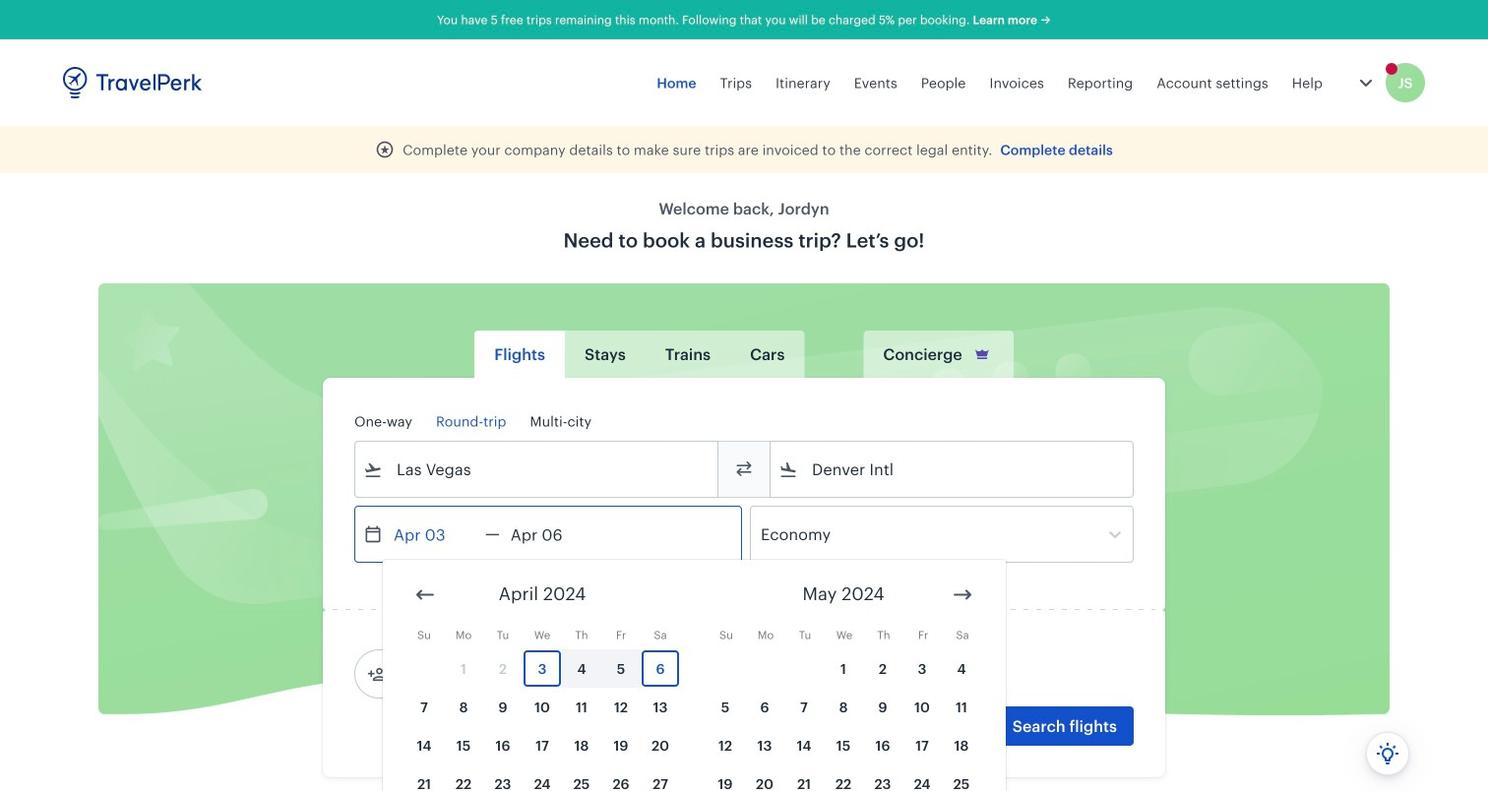 Task type: describe. For each thing, give the bounding box(es) containing it.
calendar application
[[383, 560, 1489, 792]]

From search field
[[383, 454, 692, 485]]

move backward to switch to the previous month. image
[[414, 583, 437, 607]]



Task type: locate. For each thing, give the bounding box(es) containing it.
Add first traveler search field
[[387, 659, 592, 690]]

move forward to switch to the next month. image
[[951, 583, 975, 607]]

To search field
[[799, 454, 1108, 485]]

Return text field
[[500, 507, 602, 562]]

Depart text field
[[383, 507, 485, 562]]



